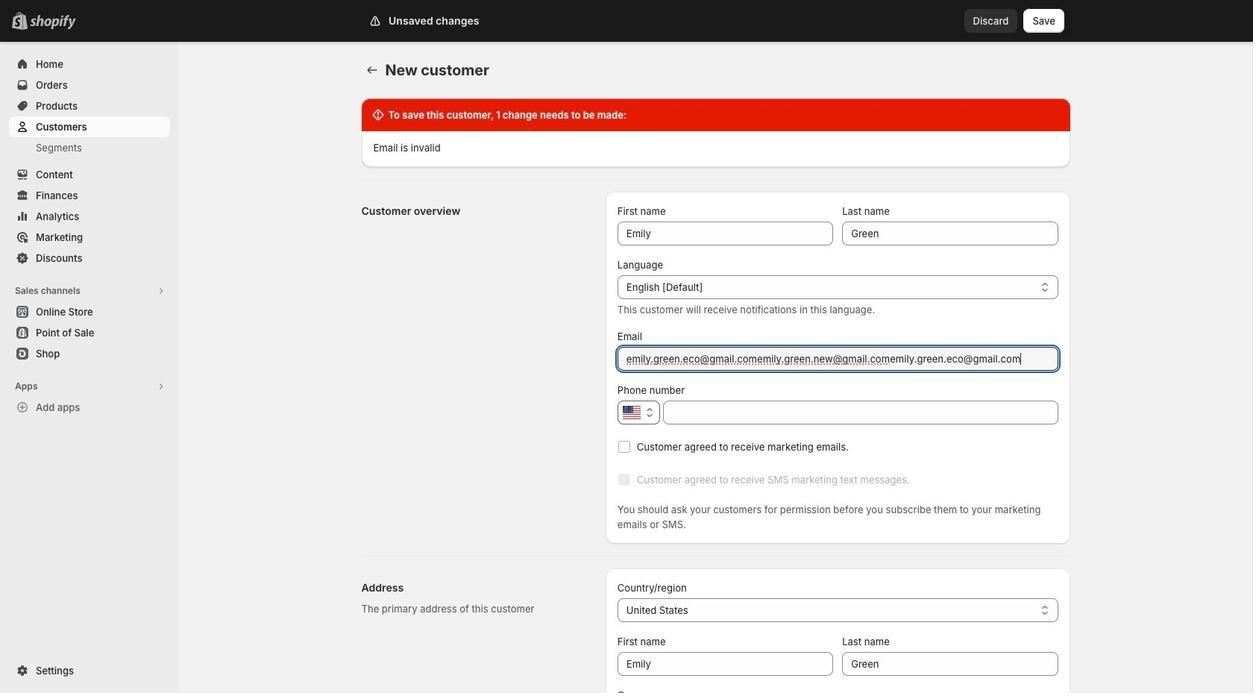 Task type: vqa. For each thing, say whether or not it's contained in the screenshot.
My Store image
no



Task type: locate. For each thing, give the bounding box(es) containing it.
shopify image
[[33, 15, 79, 30]]

None email field
[[618, 347, 1059, 371]]

None text field
[[618, 222, 834, 246], [843, 222, 1059, 246], [663, 401, 1059, 425], [618, 652, 834, 676], [843, 652, 1059, 676], [618, 222, 834, 246], [843, 222, 1059, 246], [663, 401, 1059, 425], [618, 652, 834, 676], [843, 652, 1059, 676]]

united states (+1) image
[[623, 406, 641, 419]]



